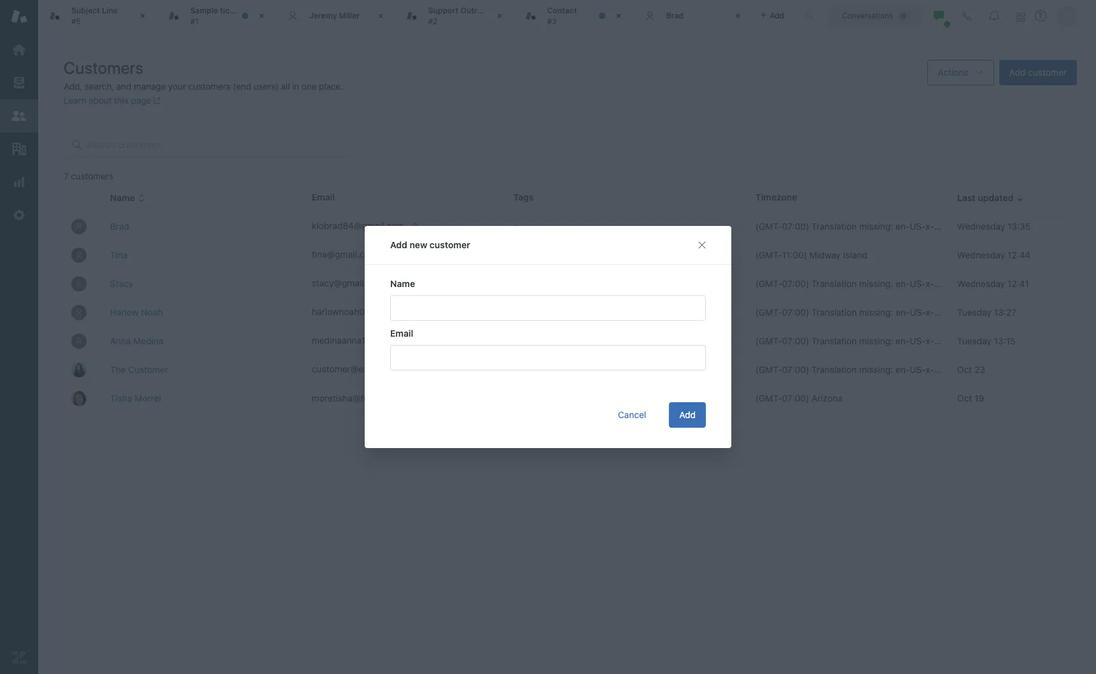 Task type: describe. For each thing, give the bounding box(es) containing it.
the customer
[[110, 364, 168, 375]]

learn
[[64, 95, 86, 106]]

1.txt.timezone.america_los_angeles for 13:35
[[934, 221, 1080, 232]]

contact
[[547, 6, 577, 15]]

subject line #5
[[71, 6, 118, 26]]

tisha morrel
[[110, 393, 161, 404]]

place.
[[319, 81, 343, 92]]

add new customer dialog
[[365, 226, 731, 448]]

- for klobrad84@gmail.com
[[513, 220, 518, 230]]

jeremy miller tab
[[276, 0, 395, 32]]

close image inside "#1" tab
[[255, 10, 268, 22]]

tina
[[110, 249, 128, 260]]

missing: for tuesday 13:15
[[859, 335, 893, 346]]

us- for tuesday 13:27
[[910, 307, 926, 318]]

tuesday for tuesday 13:27
[[957, 307, 991, 318]]

12:41
[[1007, 278, 1029, 289]]

add,
[[64, 81, 82, 92]]

anna
[[110, 335, 131, 346]]

main element
[[0, 0, 38, 674]]

(end
[[233, 81, 251, 92]]

(opens in a new tab) image
[[151, 97, 161, 105]]

last
[[957, 192, 976, 203]]

x- for wednesday 13:35
[[926, 221, 934, 232]]

cancel button
[[608, 402, 656, 428]]

7
[[64, 171, 69, 181]]

customer inside dialog
[[430, 239, 470, 250]]

- for medinaanna1994@gmail.com
[[513, 334, 518, 345]]

customers add, search, and manage your customers (end users) all in one place.
[[64, 58, 343, 92]]

line
[[102, 6, 118, 15]]

tina link
[[110, 249, 128, 260]]

0 horizontal spatial brad
[[110, 221, 129, 232]]

about
[[89, 95, 112, 106]]

oct for oct 23
[[957, 364, 972, 375]]

us- for oct 23
[[910, 364, 926, 375]]

en- for wednesday 12:41
[[895, 278, 910, 289]]

19
[[974, 393, 984, 404]]

oct 23
[[957, 364, 985, 375]]

translation for tuesday 13:27
[[812, 307, 857, 318]]

(gmt- for tuesday 13:15
[[755, 335, 782, 346]]

(gmt-07:00) translation missing: en-us-x-1.txt.timezone.america_los_angeles for wednesday 13:35
[[755, 221, 1080, 232]]

tina@gmail.com
[[312, 249, 377, 260]]

x- for tuesday 13:27
[[926, 307, 934, 318]]

learn about this page
[[64, 95, 151, 106]]

en- for oct 23
[[895, 364, 910, 375]]

close image for tab containing support outreach
[[493, 10, 506, 22]]

zendesk support image
[[11, 8, 27, 25]]

zendesk image
[[11, 649, 27, 666]]

klobrad84@gmail.com
[[312, 220, 404, 231]]

add customer
[[1009, 67, 1067, 78]]

Email field
[[390, 345, 706, 370]]

brad inside "tab"
[[666, 11, 684, 20]]

support outreach #2
[[428, 6, 495, 26]]

wednesday for wednesday 13:35
[[957, 221, 1005, 232]]

learn about this page link
[[64, 95, 161, 106]]

tab containing contact
[[514, 0, 633, 32]]

12:44
[[1007, 249, 1031, 260]]

support
[[428, 6, 459, 15]]

unverified email image for tina@gmail.com
[[384, 251, 394, 261]]

admin image
[[11, 207, 27, 223]]

arizona
[[812, 393, 843, 404]]

stacy link
[[110, 278, 133, 289]]

(gmt-11:00) midway island
[[755, 249, 867, 260]]

11:00)
[[782, 249, 807, 260]]

en- for tuesday 13:27
[[895, 307, 910, 318]]

noah
[[141, 307, 163, 318]]

7 customers
[[64, 171, 113, 181]]

the
[[110, 364, 126, 375]]

zendesk products image
[[1016, 12, 1025, 21]]

wednesday for wednesday 12:44
[[957, 249, 1005, 260]]

missing: for oct 23
[[859, 364, 893, 375]]

anna medina
[[110, 335, 163, 346]]

midway
[[809, 249, 841, 260]]

add customer button
[[999, 60, 1077, 85]]

last updated button
[[957, 192, 1024, 204]]

x- for oct 23
[[926, 364, 934, 375]]

your
[[168, 81, 186, 92]]

subject
[[71, 6, 100, 15]]

(gmt-07:00) translation missing: en-us-x-1.txt.timezone.america_los_angeles for oct 23
[[755, 364, 1080, 375]]

jeremy
[[309, 11, 337, 20]]

07:00) for tuesday 13:15
[[782, 335, 809, 346]]

users)
[[253, 81, 279, 92]]

stacy
[[110, 278, 133, 289]]

1 vertical spatial customers
[[71, 171, 113, 181]]

tuesday 13:27
[[957, 307, 1016, 318]]

translation for tuesday 13:15
[[812, 335, 857, 346]]

customer
[[128, 364, 168, 375]]

brad tab
[[633, 0, 752, 32]]

wednesday 12:41
[[957, 278, 1029, 289]]

Search customers field
[[87, 139, 342, 151]]

wednesday 12:44
[[957, 249, 1031, 260]]

add new customer
[[390, 239, 470, 250]]

this
[[114, 95, 129, 106]]

tuesday 13:15
[[957, 335, 1015, 346]]

x- for wednesday 12:41
[[926, 278, 934, 289]]

harlow
[[110, 307, 139, 318]]

name inside button
[[110, 192, 135, 203]]

1.txt.timezone.america_los_angeles for 23
[[934, 364, 1080, 375]]

email
[[390, 328, 413, 339]]

harlow noah link
[[110, 307, 163, 318]]

and
[[116, 81, 131, 92]]

13:15
[[994, 335, 1015, 346]]

#1
[[190, 16, 199, 26]]

- for customer@example.com
[[513, 363, 518, 374]]

moretisha@foodlez.com
[[312, 393, 411, 404]]

get started image
[[11, 41, 27, 58]]

last updated
[[957, 192, 1013, 203]]

customers image
[[11, 108, 27, 124]]



Task type: vqa. For each thing, say whether or not it's contained in the screenshot.
bottommost The Subject
no



Task type: locate. For each thing, give the bounding box(es) containing it.
2 wednesday from the top
[[957, 249, 1005, 260]]

5 missing: from the top
[[859, 364, 893, 375]]

customer@example.com
[[312, 364, 413, 374]]

oct left the 19 at right bottom
[[957, 393, 972, 404]]

0 horizontal spatial customers
[[71, 171, 113, 181]]

name
[[110, 192, 135, 203], [390, 278, 415, 289]]

en- for wednesday 13:35
[[895, 221, 910, 232]]

add button
[[669, 402, 706, 428]]

#2
[[428, 16, 438, 26]]

2 en- from the top
[[895, 278, 910, 289]]

tuesday up oct 23
[[957, 335, 991, 346]]

add right cancel
[[679, 409, 696, 420]]

1.txt.timezone.america_los_angeles for 13:27
[[934, 307, 1080, 318]]

1 missing: from the top
[[859, 221, 893, 232]]

5 07:00) from the top
[[782, 364, 809, 375]]

1 oct from the top
[[957, 364, 972, 375]]

1 x- from the top
[[926, 221, 934, 232]]

translation for oct 23
[[812, 364, 857, 375]]

3 - from the top
[[513, 363, 518, 374]]

1 en- from the top
[[895, 221, 910, 232]]

page
[[131, 95, 151, 106]]

6 (gmt- from the top
[[755, 364, 782, 375]]

4 07:00) from the top
[[782, 335, 809, 346]]

4 (gmt- from the top
[[755, 307, 782, 318]]

close image right miller
[[374, 10, 387, 22]]

close image left jeremy
[[255, 10, 268, 22]]

#3
[[547, 16, 557, 26]]

1 wednesday from the top
[[957, 221, 1005, 232]]

conversations
[[842, 11, 893, 20]]

0 horizontal spatial close image
[[493, 10, 506, 22]]

customers right your
[[188, 81, 231, 92]]

3 wednesday from the top
[[957, 278, 1005, 289]]

1 horizontal spatial customer
[[1028, 67, 1067, 78]]

5 translation from the top
[[812, 364, 857, 375]]

0 vertical spatial customers
[[188, 81, 231, 92]]

customers
[[64, 58, 144, 77]]

(gmt- for wednesday 12:44
[[755, 249, 782, 260]]

all
[[281, 81, 290, 92]]

customer inside button
[[1028, 67, 1067, 78]]

in
[[292, 81, 299, 92]]

close image
[[136, 10, 149, 22], [255, 10, 268, 22], [374, 10, 387, 22]]

3 (gmt- from the top
[[755, 278, 782, 289]]

0 horizontal spatial close image
[[136, 10, 149, 22]]

tab containing support outreach
[[395, 0, 514, 32]]

add down zendesk products icon
[[1009, 67, 1026, 78]]

13:35
[[1007, 221, 1030, 232]]

2 vertical spatial wednesday
[[957, 278, 1005, 289]]

1.txt.timezone.america_los_angeles up 13:15
[[934, 307, 1080, 318]]

cancel
[[618, 409, 646, 420]]

translation for wednesday 12:41
[[812, 278, 857, 289]]

1 (gmt- from the top
[[755, 221, 782, 232]]

unverified email image for customer@example.com
[[419, 365, 430, 375]]

0 vertical spatial customer
[[1028, 67, 1067, 78]]

add for new
[[390, 239, 407, 250]]

wednesday down last updated
[[957, 221, 1005, 232]]

2 1.txt.timezone.america_los_angeles from the top
[[934, 278, 1080, 289]]

-
[[513, 220, 518, 230], [513, 334, 518, 345], [513, 363, 518, 374]]

4 (gmt-07:00) translation missing: en-us-x-1.txt.timezone.america_los_angeles from the top
[[755, 335, 1080, 346]]

(gmt-
[[755, 221, 782, 232], [755, 249, 782, 260], [755, 278, 782, 289], [755, 307, 782, 318], [755, 335, 782, 346], [755, 364, 782, 375], [755, 393, 782, 404]]

2 horizontal spatial add
[[1009, 67, 1026, 78]]

anna medina link
[[110, 335, 163, 346]]

0 horizontal spatial name
[[110, 192, 135, 203]]

en- for tuesday 13:15
[[895, 335, 910, 346]]

oct left 23 at bottom right
[[957, 364, 972, 375]]

add left new
[[390, 239, 407, 250]]

us- for wednesday 13:35
[[910, 221, 926, 232]]

updated
[[978, 192, 1013, 203]]

unverified email image for stacy@gmail.com
[[390, 279, 401, 289]]

1 vertical spatial add
[[390, 239, 407, 250]]

close modal image
[[697, 240, 707, 250]]

1 translation from the top
[[812, 221, 857, 232]]

harlownoah05@gmail.com
[[312, 306, 420, 317]]

unverified email image
[[411, 222, 421, 232], [384, 251, 394, 261], [390, 279, 401, 289], [439, 336, 449, 347], [419, 365, 430, 375]]

unverified email image down medinaanna1994@gmail.com
[[419, 365, 430, 375]]

1 vertical spatial name
[[390, 278, 415, 289]]

(gmt- for oct 19
[[755, 393, 782, 404]]

(gmt-07:00) translation missing: en-us-x-1.txt.timezone.america_los_angeles
[[755, 221, 1080, 232], [755, 278, 1080, 289], [755, 307, 1080, 318], [755, 335, 1080, 346], [755, 364, 1080, 375]]

1 tab from the left
[[38, 0, 157, 32]]

07:00) for wednesday 13:35
[[782, 221, 809, 232]]

7 (gmt- from the top
[[755, 393, 782, 404]]

name up brad link
[[110, 192, 135, 203]]

3 1.txt.timezone.america_los_angeles from the top
[[934, 307, 1080, 318]]

3 (gmt-07:00) translation missing: en-us-x-1.txt.timezone.america_los_angeles from the top
[[755, 307, 1080, 318]]

brad
[[666, 11, 684, 20], [110, 221, 129, 232]]

tuesday for tuesday 13:15
[[957, 335, 991, 346]]

unverified email image right email
[[439, 336, 449, 347]]

translation for wednesday 13:35
[[812, 221, 857, 232]]

1 horizontal spatial add
[[679, 409, 696, 420]]

medinaanna1994@gmail.com
[[312, 335, 432, 346]]

medina
[[133, 335, 163, 346]]

(gmt- for wednesday 12:41
[[755, 278, 782, 289]]

1.txt.timezone.america_los_angeles down 13:15
[[934, 364, 1080, 375]]

1 close image from the left
[[136, 10, 149, 22]]

1 vertical spatial brad
[[110, 221, 129, 232]]

3 x- from the top
[[926, 307, 934, 318]]

07:00) for tuesday 13:27
[[782, 307, 809, 318]]

(gmt-07:00) translation missing: en-us-x-1.txt.timezone.america_los_angeles for tuesday 13:15
[[755, 335, 1080, 346]]

2 horizontal spatial close image
[[374, 10, 387, 22]]

brad link
[[110, 221, 129, 232]]

jeremy miller
[[309, 11, 360, 20]]

0 vertical spatial oct
[[957, 364, 972, 375]]

new
[[410, 239, 427, 250]]

0 vertical spatial brad
[[666, 11, 684, 20]]

name down new
[[390, 278, 415, 289]]

oct
[[957, 364, 972, 375], [957, 393, 972, 404]]

add for customer
[[1009, 67, 1026, 78]]

07:00) for oct 19
[[782, 393, 809, 404]]

4 missing: from the top
[[859, 335, 893, 346]]

wednesday up wednesday 12:41
[[957, 249, 1005, 260]]

1.txt.timezone.america_los_angeles down updated
[[934, 221, 1080, 232]]

(gmt-07:00) translation missing: en-us-x-1.txt.timezone.america_los_angeles for tuesday 13:27
[[755, 307, 1080, 318]]

2 tab from the left
[[395, 0, 514, 32]]

missing: for wednesday 13:35
[[859, 221, 893, 232]]

stacy@gmail.com
[[312, 278, 384, 289]]

x-
[[926, 221, 934, 232], [926, 278, 934, 289], [926, 307, 934, 318], [926, 335, 934, 346], [926, 364, 934, 375]]

x- for tuesday 13:15
[[926, 335, 934, 346]]

1 07:00) from the top
[[782, 221, 809, 232]]

1.txt.timezone.america_los_angeles down 13:27
[[934, 335, 1080, 346]]

1 - from the top
[[513, 220, 518, 230]]

3 en- from the top
[[895, 307, 910, 318]]

13:27
[[994, 307, 1016, 318]]

missing: for tuesday 13:27
[[859, 307, 893, 318]]

3 missing: from the top
[[859, 307, 893, 318]]

harlow noah
[[110, 307, 163, 318]]

1 horizontal spatial customers
[[188, 81, 231, 92]]

close image
[[493, 10, 506, 22], [612, 10, 625, 22], [731, 10, 744, 22]]

4 translation from the top
[[812, 335, 857, 346]]

en-
[[895, 221, 910, 232], [895, 278, 910, 289], [895, 307, 910, 318], [895, 335, 910, 346], [895, 364, 910, 375]]

0 vertical spatial -
[[513, 220, 518, 230]]

unverified email image down klobrad84@gmail.com
[[384, 251, 394, 261]]

1 1.txt.timezone.america_los_angeles from the top
[[934, 221, 1080, 232]]

unverified email image for medinaanna1994@gmail.com
[[439, 336, 449, 347]]

07:00) for oct 23
[[782, 364, 809, 375]]

2 missing: from the top
[[859, 278, 893, 289]]

1 horizontal spatial name
[[390, 278, 415, 289]]

2 oct from the top
[[957, 393, 972, 404]]

5 1.txt.timezone.america_los_angeles from the top
[[934, 364, 1080, 375]]

1.txt.timezone.america_los_angeles
[[934, 221, 1080, 232], [934, 278, 1080, 289], [934, 307, 1080, 318], [934, 335, 1080, 346], [934, 364, 1080, 375]]

manage
[[134, 81, 166, 92]]

5 (gmt- from the top
[[755, 335, 782, 346]]

tuesday left 13:27
[[957, 307, 991, 318]]

3 close image from the left
[[731, 10, 744, 22]]

wednesday
[[957, 221, 1005, 232], [957, 249, 1005, 260], [957, 278, 1005, 289]]

2 close image from the left
[[612, 10, 625, 22]]

tab
[[38, 0, 157, 32], [395, 0, 514, 32], [514, 0, 633, 32]]

1 vertical spatial customer
[[430, 239, 470, 250]]

customer down get help image
[[1028, 67, 1067, 78]]

name inside the add new customer dialog
[[390, 278, 415, 289]]

conversations button
[[828, 5, 922, 26]]

4 1.txt.timezone.america_los_angeles from the top
[[934, 335, 1080, 346]]

island
[[843, 249, 867, 260]]

2 07:00) from the top
[[782, 278, 809, 289]]

tisha
[[110, 393, 132, 404]]

name button
[[110, 192, 145, 204]]

1 tuesday from the top
[[957, 307, 991, 318]]

0 vertical spatial wednesday
[[957, 221, 1005, 232]]

organizations image
[[11, 141, 27, 157]]

23
[[974, 364, 985, 375]]

oct for oct 19
[[957, 393, 972, 404]]

customers inside customers add, search, and manage your customers (end users) all in one place.
[[188, 81, 231, 92]]

oct 19
[[957, 393, 984, 404]]

wednesday up 'tuesday 13:27'
[[957, 278, 1005, 289]]

outreach
[[461, 6, 495, 15]]

1 (gmt-07:00) translation missing: en-us-x-1.txt.timezone.america_los_angeles from the top
[[755, 221, 1080, 232]]

#1 tab
[[157, 0, 276, 32]]

3 us- from the top
[[910, 307, 926, 318]]

Name field
[[390, 295, 706, 321]]

(gmt-07:00) arizona
[[755, 393, 843, 404]]

1 vertical spatial oct
[[957, 393, 972, 404]]

reporting image
[[11, 174, 27, 190]]

6 07:00) from the top
[[782, 393, 809, 404]]

customer
[[1028, 67, 1067, 78], [430, 239, 470, 250]]

customer right new
[[430, 239, 470, 250]]

2 tuesday from the top
[[957, 335, 991, 346]]

07:00)
[[782, 221, 809, 232], [782, 278, 809, 289], [782, 307, 809, 318], [782, 335, 809, 346], [782, 364, 809, 375], [782, 393, 809, 404]]

(gmt- for oct 23
[[755, 364, 782, 375]]

4 en- from the top
[[895, 335, 910, 346]]

tuesday
[[957, 307, 991, 318], [957, 335, 991, 346]]

translation
[[812, 221, 857, 232], [812, 278, 857, 289], [812, 307, 857, 318], [812, 335, 857, 346], [812, 364, 857, 375]]

contact #3
[[547, 6, 577, 26]]

3 tab from the left
[[514, 0, 633, 32]]

1 horizontal spatial close image
[[612, 10, 625, 22]]

get help image
[[1035, 10, 1046, 22]]

5 us- from the top
[[910, 364, 926, 375]]

unverified email image for klobrad84@gmail.com
[[411, 222, 421, 232]]

one
[[301, 81, 316, 92]]

0 vertical spatial tuesday
[[957, 307, 991, 318]]

1 us- from the top
[[910, 221, 926, 232]]

customers
[[188, 81, 231, 92], [71, 171, 113, 181]]

(gmt- for tuesday 13:27
[[755, 307, 782, 318]]

close image inside jeremy miller tab
[[374, 10, 387, 22]]

5 x- from the top
[[926, 364, 934, 375]]

0 vertical spatial add
[[1009, 67, 1026, 78]]

tabs tab list
[[38, 0, 792, 32]]

search,
[[85, 81, 114, 92]]

missing:
[[859, 221, 893, 232], [859, 278, 893, 289], [859, 307, 893, 318], [859, 335, 893, 346], [859, 364, 893, 375]]

unverified email image up new
[[411, 222, 421, 232]]

2 (gmt-07:00) translation missing: en-us-x-1.txt.timezone.america_los_angeles from the top
[[755, 278, 1080, 289]]

1 horizontal spatial close image
[[255, 10, 268, 22]]

07:00) for wednesday 12:41
[[782, 278, 809, 289]]

the customer link
[[110, 364, 168, 375]]

1.txt.timezone.america_los_angeles for 12:41
[[934, 278, 1080, 289]]

customers right 7
[[71, 171, 113, 181]]

1 horizontal spatial brad
[[666, 11, 684, 20]]

close image for brad "tab"
[[731, 10, 744, 22]]

views image
[[11, 74, 27, 91]]

2 us- from the top
[[910, 278, 926, 289]]

miller
[[339, 11, 360, 20]]

2 translation from the top
[[812, 278, 857, 289]]

close image inside brad "tab"
[[731, 10, 744, 22]]

(gmt-07:00) translation missing: en-us-x-1.txt.timezone.america_los_angeles for wednesday 12:41
[[755, 278, 1080, 289]]

wednesday 13:35
[[957, 221, 1030, 232]]

2 x- from the top
[[926, 278, 934, 289]]

3 translation from the top
[[812, 307, 857, 318]]

5 en- from the top
[[895, 364, 910, 375]]

5 (gmt-07:00) translation missing: en-us-x-1.txt.timezone.america_los_angeles from the top
[[755, 364, 1080, 375]]

1 close image from the left
[[493, 10, 506, 22]]

morrel
[[135, 393, 161, 404]]

0 horizontal spatial customer
[[430, 239, 470, 250]]

2 vertical spatial add
[[679, 409, 696, 420]]

4 x- from the top
[[926, 335, 934, 346]]

2 horizontal spatial close image
[[731, 10, 744, 22]]

1.txt.timezone.america_los_angeles up 13:27
[[934, 278, 1080, 289]]

2 (gmt- from the top
[[755, 249, 782, 260]]

unverified email image up harlownoah05@gmail.com
[[390, 279, 401, 289]]

0 vertical spatial name
[[110, 192, 135, 203]]

tab containing subject line
[[38, 0, 157, 32]]

tisha morrel link
[[110, 393, 161, 404]]

1.txt.timezone.america_los_angeles for 13:15
[[934, 335, 1080, 346]]

us- for tuesday 13:15
[[910, 335, 926, 346]]

2 close image from the left
[[255, 10, 268, 22]]

1 vertical spatial wednesday
[[957, 249, 1005, 260]]

2 - from the top
[[513, 334, 518, 345]]

wednesday for wednesday 12:41
[[957, 278, 1005, 289]]

1 vertical spatial -
[[513, 334, 518, 345]]

3 close image from the left
[[374, 10, 387, 22]]

(gmt- for wednesday 13:35
[[755, 221, 782, 232]]

2 vertical spatial -
[[513, 363, 518, 374]]

missing: for wednesday 12:41
[[859, 278, 893, 289]]

us-
[[910, 221, 926, 232], [910, 278, 926, 289], [910, 307, 926, 318], [910, 335, 926, 346], [910, 364, 926, 375]]

4 us- from the top
[[910, 335, 926, 346]]

1 vertical spatial tuesday
[[957, 335, 991, 346]]

3 07:00) from the top
[[782, 307, 809, 318]]

#5
[[71, 16, 81, 26]]

us- for wednesday 12:41
[[910, 278, 926, 289]]

close image right line
[[136, 10, 149, 22]]

0 horizontal spatial add
[[390, 239, 407, 250]]



